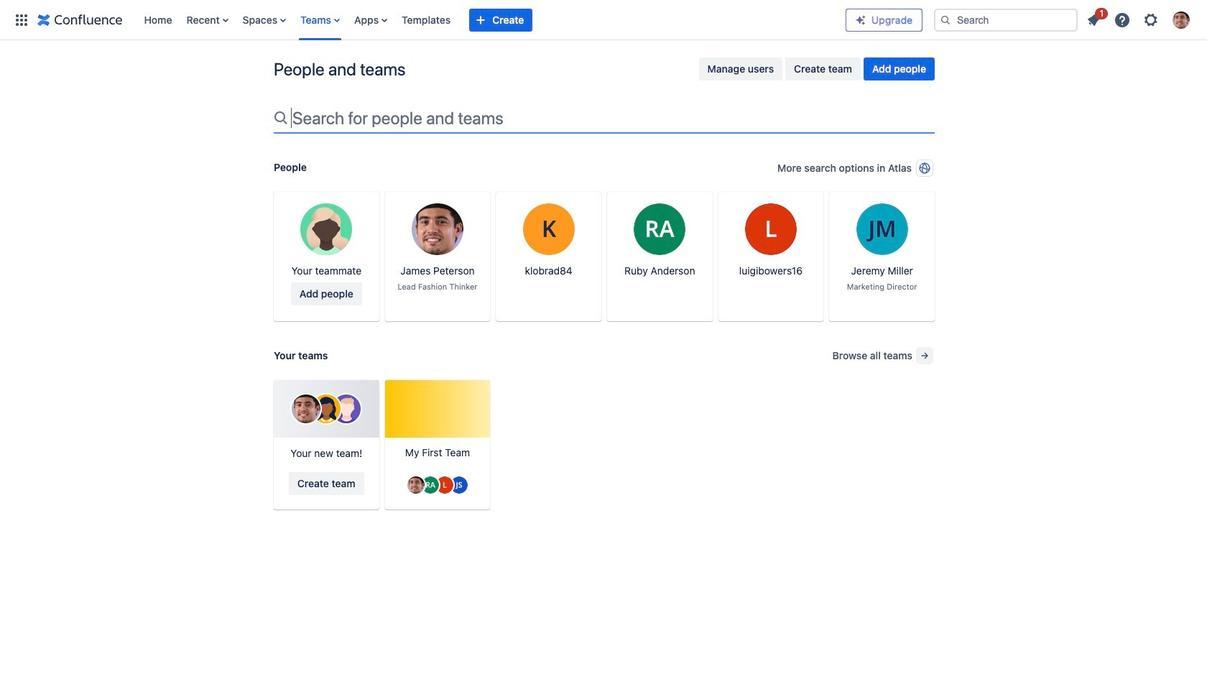 Task type: locate. For each thing, give the bounding box(es) containing it.
avatar group element
[[406, 475, 469, 495]]

search image
[[940, 14, 952, 26]]

list
[[137, 0, 846, 40], [1081, 5, 1199, 33]]

premium image
[[855, 14, 867, 26]]

group
[[699, 58, 935, 81]]

0 horizontal spatial list
[[137, 0, 846, 40]]

confluence image
[[37, 11, 123, 28], [37, 11, 123, 28]]

list item
[[1081, 5, 1108, 31]]

jacob simon image
[[451, 476, 468, 494]]

None search field
[[934, 8, 1078, 31]]

banner
[[0, 0, 1208, 40]]

ruby anderson image
[[422, 476, 439, 494]]

list for the appswitcher icon
[[137, 0, 846, 40]]

atlas image
[[919, 162, 931, 174]]

james peterson image
[[408, 476, 425, 494]]

1 horizontal spatial list
[[1081, 5, 1199, 33]]

Search field
[[934, 8, 1078, 31]]



Task type: vqa. For each thing, say whether or not it's contained in the screenshot.
All issues issues
no



Task type: describe. For each thing, give the bounding box(es) containing it.
arrowrighticon image
[[919, 350, 931, 361]]

settings icon image
[[1143, 11, 1160, 28]]

list for premium icon
[[1081, 5, 1199, 33]]

your profile and preferences image
[[1173, 11, 1190, 28]]

global element
[[9, 0, 846, 40]]

luigibowers16 image
[[436, 476, 454, 494]]

notification icon image
[[1085, 11, 1103, 28]]

help icon image
[[1114, 11, 1131, 28]]

appswitcher icon image
[[13, 11, 30, 28]]



